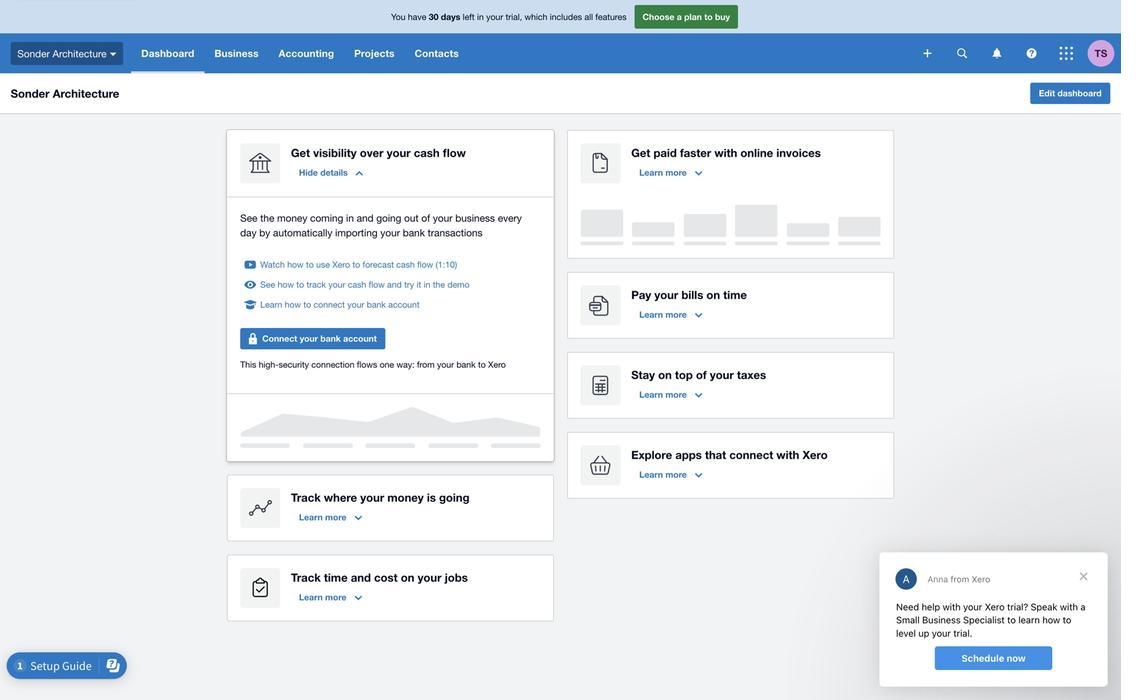 Task type: describe. For each thing, give the bounding box(es) containing it.
your right importing
[[380, 227, 400, 239]]

features
[[596, 12, 627, 22]]

explore
[[631, 448, 672, 462]]

0 vertical spatial in
[[477, 12, 484, 22]]

learn for stay on top of your taxes
[[639, 390, 663, 400]]

is
[[427, 491, 436, 505]]

sonder architecture button
[[0, 33, 131, 73]]

of inside see the money coming in and going out of your business every day by automatically importing your bank transactions
[[421, 212, 430, 224]]

bills icon image
[[581, 286, 621, 326]]

0 vertical spatial cash
[[414, 146, 440, 160]]

security
[[279, 360, 309, 370]]

1 vertical spatial sonder architecture
[[11, 87, 119, 100]]

taxes icon image
[[581, 366, 621, 406]]

your right where
[[360, 491, 384, 505]]

track where your money is going
[[291, 491, 470, 505]]

and inside see the money coming in and going out of your business every day by automatically importing your bank transactions
[[357, 212, 374, 224]]

edit dashboard button
[[1030, 83, 1111, 104]]

all
[[585, 12, 593, 22]]

stay on top of your taxes
[[631, 368, 766, 382]]

see for see how to track your cash flow and try it in the demo
[[260, 280, 275, 290]]

learn more button for your
[[631, 304, 710, 326]]

taxes
[[737, 368, 766, 382]]

connect for with
[[729, 448, 773, 462]]

your right over
[[387, 146, 411, 160]]

the inside see the money coming in and going out of your business every day by automatically importing your bank transactions
[[260, 212, 274, 224]]

you
[[391, 12, 406, 22]]

a
[[677, 12, 682, 22]]

learn more for on
[[639, 390, 687, 400]]

to up see how to track your cash flow and try it in the demo
[[353, 260, 360, 270]]

jobs
[[445, 571, 468, 585]]

learn how to connect your bank account
[[260, 300, 420, 310]]

0 horizontal spatial on
[[401, 571, 415, 585]]

1 svg image from the left
[[957, 48, 967, 58]]

dashboard
[[1058, 88, 1102, 98]]

2 horizontal spatial on
[[707, 288, 720, 302]]

and inside "link"
[[387, 280, 402, 290]]

your inside "link"
[[328, 280, 345, 290]]

learn more button for paid
[[631, 162, 710, 184]]

day
[[240, 227, 257, 239]]

edit
[[1039, 88, 1055, 98]]

learn for explore apps that connect with xero
[[639, 470, 663, 480]]

2 vertical spatial xero
[[803, 448, 828, 462]]

more for time
[[325, 593, 347, 603]]

buy
[[715, 12, 730, 22]]

1 horizontal spatial money
[[387, 491, 424, 505]]

your right from
[[437, 360, 454, 370]]

business button
[[204, 33, 269, 73]]

coming
[[310, 212, 343, 224]]

trial,
[[506, 12, 522, 22]]

contacts button
[[405, 33, 469, 73]]

0 vertical spatial xero
[[332, 260, 350, 270]]

projects icon image
[[240, 569, 280, 609]]

business
[[214, 47, 259, 59]]

to left buy
[[704, 12, 713, 22]]

dashboard link
[[131, 33, 204, 73]]

invoices preview bar graph image
[[581, 205, 881, 246]]

that
[[705, 448, 726, 462]]

(1:10)
[[436, 260, 457, 270]]

to left use
[[306, 260, 314, 270]]

dashboard
[[141, 47, 194, 59]]

track
[[307, 280, 326, 290]]

3 svg image from the left
[[1027, 48, 1037, 58]]

hide
[[299, 168, 318, 178]]

2 architecture from the top
[[53, 87, 119, 100]]

banner containing dashboard
[[0, 0, 1121, 73]]

contacts
[[415, 47, 459, 59]]

2 horizontal spatial flow
[[443, 146, 466, 160]]

out
[[404, 212, 419, 224]]

details
[[320, 168, 348, 178]]

learn more button for on
[[631, 384, 710, 406]]

learn for track where your money is going
[[299, 513, 323, 523]]

use
[[316, 260, 330, 270]]

1 vertical spatial going
[[439, 491, 470, 505]]

your right connect
[[300, 334, 318, 344]]

over
[[360, 146, 384, 160]]

business
[[455, 212, 495, 224]]

learn how to connect your bank account link
[[260, 298, 420, 312]]

hide details button
[[291, 162, 371, 184]]

flows
[[357, 360, 377, 370]]

bank inside see the money coming in and going out of your business every day by automatically importing your bank transactions
[[403, 227, 425, 239]]

watch how to use xero to forecast cash flow (1:10)
[[260, 260, 457, 270]]

bank down see how to track your cash flow and try it in the demo "link" at the top
[[367, 300, 386, 310]]

learn more button for where
[[291, 507, 370, 529]]

invoices
[[776, 146, 821, 160]]

1 vertical spatial with
[[777, 448, 799, 462]]

more for paid
[[666, 168, 687, 178]]

how for watch
[[287, 260, 304, 270]]

in inside see the money coming in and going out of your business every day by automatically importing your bank transactions
[[346, 212, 354, 224]]

track money icon image
[[240, 489, 280, 529]]

sonder inside popup button
[[17, 48, 50, 59]]

how for see
[[278, 280, 294, 290]]

edit dashboard
[[1039, 88, 1102, 98]]

flow inside watch how to use xero to forecast cash flow (1:10) link
[[417, 260, 433, 270]]

way:
[[397, 360, 415, 370]]

track time and cost on your jobs
[[291, 571, 468, 585]]

get paid faster with online invoices
[[631, 146, 821, 160]]

flow inside see how to track your cash flow and try it in the demo "link"
[[369, 280, 385, 290]]

pay
[[631, 288, 651, 302]]

1 vertical spatial sonder
[[11, 87, 50, 100]]

get visibility over your cash flow
[[291, 146, 466, 160]]

choose
[[643, 12, 675, 22]]

importing
[[335, 227, 378, 239]]

banking icon image
[[240, 143, 280, 184]]

get for get visibility over your cash flow
[[291, 146, 310, 160]]

automatically
[[273, 227, 332, 239]]

this high-security connection flows one way: from your bank to xero
[[240, 360, 506, 370]]

choose a plan to buy
[[643, 12, 730, 22]]

forecast
[[363, 260, 394, 270]]

connect
[[262, 334, 297, 344]]

learn more button for apps
[[631, 465, 710, 486]]

the inside "link"
[[433, 280, 445, 290]]



Task type: locate. For each thing, give the bounding box(es) containing it.
0 vertical spatial account
[[388, 300, 420, 310]]

it
[[417, 280, 421, 290]]

more for on
[[666, 390, 687, 400]]

1 horizontal spatial in
[[424, 280, 430, 290]]

learn more button down the top
[[631, 384, 710, 406]]

1 vertical spatial how
[[278, 280, 294, 290]]

learn more button down pay your bills on time
[[631, 304, 710, 326]]

and left try
[[387, 280, 402, 290]]

connect
[[314, 300, 345, 310], [729, 448, 773, 462]]

architecture
[[53, 48, 107, 59], [53, 87, 119, 100]]

learn more down paid
[[639, 168, 687, 178]]

2 track from the top
[[291, 571, 321, 585]]

0 horizontal spatial get
[[291, 146, 310, 160]]

money left the is
[[387, 491, 424, 505]]

money up automatically
[[277, 212, 307, 224]]

more down apps
[[666, 470, 687, 480]]

pay your bills on time
[[631, 288, 747, 302]]

1 horizontal spatial the
[[433, 280, 445, 290]]

more down the "track time and cost on your jobs" at the left bottom of the page
[[325, 593, 347, 603]]

2 vertical spatial and
[[351, 571, 371, 585]]

2 horizontal spatial xero
[[803, 448, 828, 462]]

projects
[[354, 47, 395, 59]]

banking preview line graph image
[[240, 408, 541, 448]]

money
[[277, 212, 307, 224], [387, 491, 424, 505]]

watch
[[260, 260, 285, 270]]

1 vertical spatial of
[[696, 368, 707, 382]]

in right left
[[477, 12, 484, 22]]

how for learn
[[285, 300, 301, 310]]

2 vertical spatial in
[[424, 280, 430, 290]]

2 vertical spatial on
[[401, 571, 415, 585]]

0 horizontal spatial svg image
[[110, 53, 117, 56]]

get
[[291, 146, 310, 160], [631, 146, 650, 160]]

connect down track
[[314, 300, 345, 310]]

the up by at the top of the page
[[260, 212, 274, 224]]

see
[[240, 212, 258, 224], [260, 280, 275, 290]]

2 svg image from the left
[[993, 48, 1001, 58]]

1 architecture from the top
[[53, 48, 107, 59]]

accounting
[[279, 47, 334, 59]]

learn more button down the "track time and cost on your jobs" at the left bottom of the page
[[291, 587, 370, 609]]

0 vertical spatial connect
[[314, 300, 345, 310]]

2 horizontal spatial in
[[477, 12, 484, 22]]

learn more button down apps
[[631, 465, 710, 486]]

stay
[[631, 368, 655, 382]]

see up day on the left top
[[240, 212, 258, 224]]

accounting button
[[269, 33, 344, 73]]

learn for get paid faster with online invoices
[[639, 168, 663, 178]]

0 vertical spatial sonder architecture
[[17, 48, 107, 59]]

learn more down where
[[299, 513, 347, 523]]

banner
[[0, 0, 1121, 73]]

2 get from the left
[[631, 146, 650, 160]]

0 horizontal spatial of
[[421, 212, 430, 224]]

1 vertical spatial money
[[387, 491, 424, 505]]

on left the top
[[658, 368, 672, 382]]

going left out
[[376, 212, 401, 224]]

invoices icon image
[[581, 143, 621, 184]]

learn more button
[[631, 162, 710, 184], [631, 304, 710, 326], [631, 384, 710, 406], [631, 465, 710, 486], [291, 507, 370, 529], [291, 587, 370, 609]]

to inside "link"
[[296, 280, 304, 290]]

paid
[[654, 146, 677, 160]]

1 horizontal spatial see
[[260, 280, 275, 290]]

cash right over
[[414, 146, 440, 160]]

track for track time and cost on your jobs
[[291, 571, 321, 585]]

explore apps that connect with xero
[[631, 448, 828, 462]]

to right from
[[478, 360, 486, 370]]

learn down explore
[[639, 470, 663, 480]]

bank right from
[[457, 360, 476, 370]]

track right projects icon
[[291, 571, 321, 585]]

see inside see the money coming in and going out of your business every day by automatically importing your bank transactions
[[240, 212, 258, 224]]

0 horizontal spatial going
[[376, 212, 401, 224]]

learn more for where
[[299, 513, 347, 523]]

0 horizontal spatial connect
[[314, 300, 345, 310]]

learn for track time and cost on your jobs
[[299, 593, 323, 603]]

plan
[[684, 12, 702, 22]]

0 horizontal spatial in
[[346, 212, 354, 224]]

projects button
[[344, 33, 405, 73]]

apps
[[675, 448, 702, 462]]

one
[[380, 360, 394, 370]]

1 vertical spatial see
[[260, 280, 275, 290]]

to down track
[[303, 300, 311, 310]]

get left paid
[[631, 146, 650, 160]]

see how to track your cash flow and try it in the demo
[[260, 280, 470, 290]]

going right the is
[[439, 491, 470, 505]]

of right the top
[[696, 368, 707, 382]]

connect for your
[[314, 300, 345, 310]]

1 horizontal spatial connect
[[729, 448, 773, 462]]

1 horizontal spatial xero
[[488, 360, 506, 370]]

1 horizontal spatial with
[[777, 448, 799, 462]]

bank down out
[[403, 227, 425, 239]]

your inside "banner"
[[486, 12, 503, 22]]

get up hide
[[291, 146, 310, 160]]

left
[[463, 12, 475, 22]]

and up importing
[[357, 212, 374, 224]]

high-
[[259, 360, 279, 370]]

your left "taxes"
[[710, 368, 734, 382]]

2 horizontal spatial svg image
[[1027, 48, 1037, 58]]

1 vertical spatial connect
[[729, 448, 773, 462]]

bills
[[682, 288, 703, 302]]

2 vertical spatial flow
[[369, 280, 385, 290]]

you have 30 days left in your trial, which includes all features
[[391, 12, 627, 22]]

and left cost at bottom left
[[351, 571, 371, 585]]

of
[[421, 212, 430, 224], [696, 368, 707, 382]]

bank up connection
[[320, 334, 341, 344]]

xero
[[332, 260, 350, 270], [488, 360, 506, 370], [803, 448, 828, 462]]

dialog
[[880, 553, 1108, 687]]

cash inside "link"
[[348, 280, 366, 290]]

includes
[[550, 12, 582, 22]]

learn more
[[639, 168, 687, 178], [639, 310, 687, 320], [639, 390, 687, 400], [639, 470, 687, 480], [299, 513, 347, 523], [299, 593, 347, 603]]

sonder architecture
[[17, 48, 107, 59], [11, 87, 119, 100]]

1 horizontal spatial time
[[723, 288, 747, 302]]

0 vertical spatial time
[[723, 288, 747, 302]]

learn more down explore
[[639, 470, 687, 480]]

1 horizontal spatial flow
[[417, 260, 433, 270]]

more for apps
[[666, 470, 687, 480]]

learn more for time
[[299, 593, 347, 603]]

your left jobs
[[418, 571, 442, 585]]

0 horizontal spatial xero
[[332, 260, 350, 270]]

of right out
[[421, 212, 430, 224]]

faster
[[680, 146, 711, 160]]

demo
[[447, 280, 470, 290]]

architecture inside popup button
[[53, 48, 107, 59]]

online
[[741, 146, 773, 160]]

learn right projects icon
[[299, 593, 323, 603]]

on right cost at bottom left
[[401, 571, 415, 585]]

to left track
[[296, 280, 304, 290]]

where
[[324, 491, 357, 505]]

1 vertical spatial xero
[[488, 360, 506, 370]]

your right 'pay'
[[654, 288, 678, 302]]

0 vertical spatial the
[[260, 212, 274, 224]]

1 horizontal spatial svg image
[[924, 49, 932, 57]]

watch how to use xero to forecast cash flow (1:10) link
[[260, 258, 457, 272]]

account up flows
[[343, 334, 377, 344]]

days
[[441, 12, 460, 22]]

see inside "link"
[[260, 280, 275, 290]]

transactions
[[428, 227, 483, 239]]

0 vertical spatial how
[[287, 260, 304, 270]]

on
[[707, 288, 720, 302], [658, 368, 672, 382], [401, 571, 415, 585]]

1 horizontal spatial on
[[658, 368, 672, 382]]

0 vertical spatial on
[[707, 288, 720, 302]]

2 vertical spatial how
[[285, 300, 301, 310]]

1 vertical spatial cash
[[396, 260, 415, 270]]

1 horizontal spatial svg image
[[993, 48, 1001, 58]]

learn for pay your bills on time
[[639, 310, 663, 320]]

time left cost at bottom left
[[324, 571, 348, 585]]

going inside see the money coming in and going out of your business every day by automatically importing your bank transactions
[[376, 212, 401, 224]]

0 vertical spatial and
[[357, 212, 374, 224]]

0 horizontal spatial flow
[[369, 280, 385, 290]]

0 vertical spatial sonder
[[17, 48, 50, 59]]

ts
[[1095, 47, 1108, 59]]

get for get paid faster with online invoices
[[631, 146, 650, 160]]

your up transactions
[[433, 212, 453, 224]]

1 horizontal spatial of
[[696, 368, 707, 382]]

on right bills
[[707, 288, 720, 302]]

learn more for apps
[[639, 470, 687, 480]]

in inside "link"
[[424, 280, 430, 290]]

your down see how to track your cash flow and try it in the demo "link" at the top
[[347, 300, 364, 310]]

0 horizontal spatial see
[[240, 212, 258, 224]]

in up importing
[[346, 212, 354, 224]]

0 horizontal spatial svg image
[[957, 48, 967, 58]]

1 horizontal spatial account
[[388, 300, 420, 310]]

how inside "link"
[[278, 280, 294, 290]]

0 vertical spatial going
[[376, 212, 401, 224]]

1 vertical spatial architecture
[[53, 87, 119, 100]]

your left trial,
[[486, 12, 503, 22]]

see for see the money coming in and going out of your business every day by automatically importing your bank transactions
[[240, 212, 258, 224]]

2 horizontal spatial svg image
[[1060, 47, 1073, 60]]

and
[[357, 212, 374, 224], [387, 280, 402, 290], [351, 571, 371, 585]]

svg image inside sonder architecture popup button
[[110, 53, 117, 56]]

how up connect
[[285, 300, 301, 310]]

see down the watch at the left of the page
[[260, 280, 275, 290]]

this
[[240, 360, 256, 370]]

have
[[408, 12, 426, 22]]

more down pay your bills on time
[[666, 310, 687, 320]]

2 vertical spatial cash
[[348, 280, 366, 290]]

account down try
[[388, 300, 420, 310]]

account
[[388, 300, 420, 310], [343, 334, 377, 344]]

add-ons icon image
[[581, 446, 621, 486]]

0 vertical spatial money
[[277, 212, 307, 224]]

to
[[704, 12, 713, 22], [306, 260, 314, 270], [353, 260, 360, 270], [296, 280, 304, 290], [303, 300, 311, 310], [478, 360, 486, 370]]

more for where
[[325, 513, 347, 523]]

1 horizontal spatial get
[[631, 146, 650, 160]]

cash down watch how to use xero to forecast cash flow (1:10) link
[[348, 280, 366, 290]]

more down the top
[[666, 390, 687, 400]]

from
[[417, 360, 435, 370]]

learn more for your
[[639, 310, 687, 320]]

1 vertical spatial and
[[387, 280, 402, 290]]

every
[[498, 212, 522, 224]]

how right the watch at the left of the page
[[287, 260, 304, 270]]

learn down paid
[[639, 168, 663, 178]]

sonder architecture inside popup button
[[17, 48, 107, 59]]

track for track where your money is going
[[291, 491, 321, 505]]

top
[[675, 368, 693, 382]]

0 horizontal spatial the
[[260, 212, 274, 224]]

hide details
[[299, 168, 348, 178]]

svg image
[[957, 48, 967, 58], [993, 48, 1001, 58], [1027, 48, 1037, 58]]

1 vertical spatial account
[[343, 334, 377, 344]]

connect right that
[[729, 448, 773, 462]]

learn down 'pay'
[[639, 310, 663, 320]]

in right it
[[424, 280, 430, 290]]

see the money coming in and going out of your business every day by automatically importing your bank transactions
[[240, 212, 522, 239]]

more for your
[[666, 310, 687, 320]]

learn more down the "track time and cost on your jobs" at the left bottom of the page
[[299, 593, 347, 603]]

0 vertical spatial see
[[240, 212, 258, 224]]

learn more button for time
[[291, 587, 370, 609]]

the
[[260, 212, 274, 224], [433, 280, 445, 290]]

time
[[723, 288, 747, 302], [324, 571, 348, 585]]

learn down stay
[[639, 390, 663, 400]]

1 vertical spatial in
[[346, 212, 354, 224]]

connect your bank account
[[262, 334, 377, 344]]

more down paid
[[666, 168, 687, 178]]

track left where
[[291, 491, 321, 505]]

0 horizontal spatial account
[[343, 334, 377, 344]]

more
[[666, 168, 687, 178], [666, 310, 687, 320], [666, 390, 687, 400], [666, 470, 687, 480], [325, 513, 347, 523], [325, 593, 347, 603]]

connection
[[311, 360, 355, 370]]

the left demo
[[433, 280, 445, 290]]

1 vertical spatial on
[[658, 368, 672, 382]]

1 vertical spatial time
[[324, 571, 348, 585]]

learn right track money icon
[[299, 513, 323, 523]]

0 vertical spatial with
[[715, 146, 737, 160]]

1 vertical spatial flow
[[417, 260, 433, 270]]

0 horizontal spatial time
[[324, 571, 348, 585]]

connect your bank account link
[[240, 328, 386, 350]]

1 vertical spatial track
[[291, 571, 321, 585]]

30
[[429, 12, 439, 22]]

money inside see the money coming in and going out of your business every day by automatically importing your bank transactions
[[277, 212, 307, 224]]

cost
[[374, 571, 398, 585]]

learn more down 'pay'
[[639, 310, 687, 320]]

learn more button down where
[[291, 507, 370, 529]]

which
[[525, 12, 547, 22]]

time right bills
[[723, 288, 747, 302]]

cash up try
[[396, 260, 415, 270]]

learn up connect
[[260, 300, 282, 310]]

0 horizontal spatial with
[[715, 146, 737, 160]]

1 get from the left
[[291, 146, 310, 160]]

0 vertical spatial track
[[291, 491, 321, 505]]

learn more for paid
[[639, 168, 687, 178]]

1 vertical spatial the
[[433, 280, 445, 290]]

more down where
[[325, 513, 347, 523]]

0 vertical spatial flow
[[443, 146, 466, 160]]

svg image
[[1060, 47, 1073, 60], [924, 49, 932, 57], [110, 53, 117, 56]]

ts button
[[1088, 33, 1121, 73]]

visibility
[[313, 146, 357, 160]]

0 horizontal spatial money
[[277, 212, 307, 224]]

0 vertical spatial of
[[421, 212, 430, 224]]

1 horizontal spatial going
[[439, 491, 470, 505]]

1 track from the top
[[291, 491, 321, 505]]

0 vertical spatial architecture
[[53, 48, 107, 59]]

try
[[404, 280, 414, 290]]

learn more button down paid
[[631, 162, 710, 184]]

learn more down stay
[[639, 390, 687, 400]]

see how to track your cash flow and try it in the demo link
[[260, 278, 470, 292]]

by
[[259, 227, 270, 239]]

cash
[[414, 146, 440, 160], [396, 260, 415, 270], [348, 280, 366, 290]]

how down the watch at the left of the page
[[278, 280, 294, 290]]

your
[[486, 12, 503, 22], [387, 146, 411, 160], [433, 212, 453, 224], [380, 227, 400, 239], [328, 280, 345, 290], [654, 288, 678, 302], [347, 300, 364, 310], [300, 334, 318, 344], [437, 360, 454, 370], [710, 368, 734, 382], [360, 491, 384, 505], [418, 571, 442, 585]]

your up 'learn how to connect your bank account'
[[328, 280, 345, 290]]



Task type: vqa. For each thing, say whether or not it's contained in the screenshot.
automatically at the left of the page
yes



